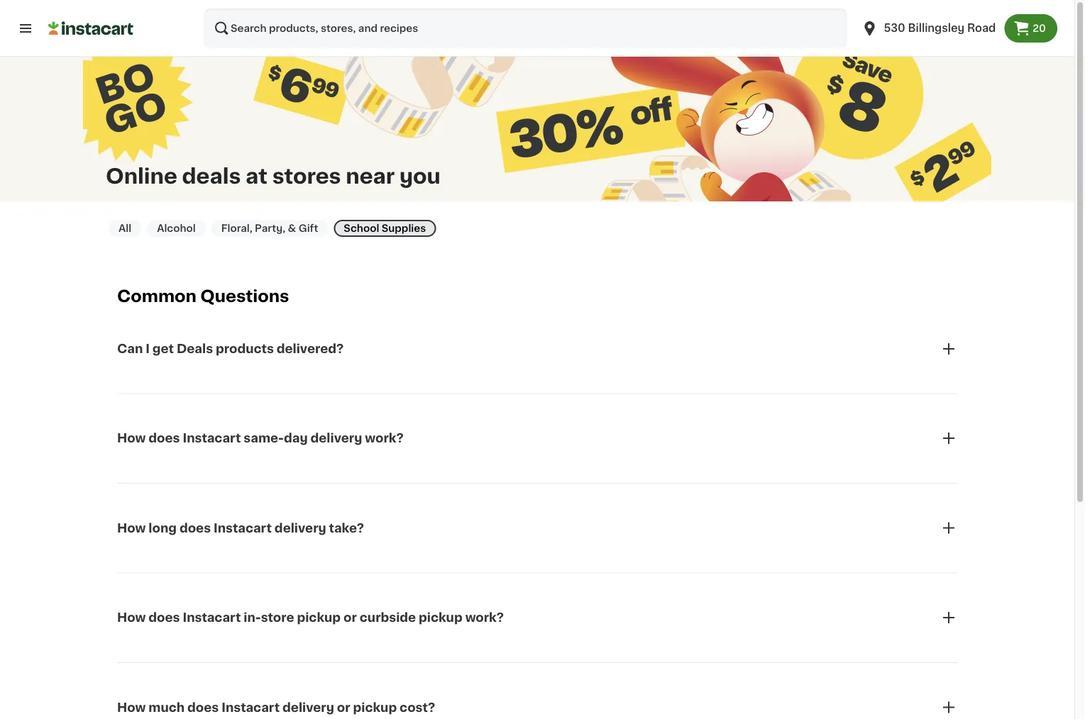 Task type: locate. For each thing, give the bounding box(es) containing it.
all
[[119, 224, 131, 233]]

can i get deals products delivered?
[[117, 343, 344, 355]]

alcohol
[[157, 224, 196, 233]]

get
[[152, 343, 174, 355]]

how does instacart in-store pickup or curbside pickup work?
[[117, 612, 504, 624]]

delivery for take?
[[275, 522, 326, 534]]

how does instacart in-store pickup or curbside pickup work? button
[[117, 593, 957, 644]]

2 horizontal spatial pickup
[[419, 612, 462, 624]]

delivery for or
[[282, 702, 334, 714]]

questions
[[200, 289, 289, 305]]

how does instacart same-day delivery work? button
[[117, 413, 957, 464]]

instacart logo image
[[48, 20, 133, 37]]

floral, party, & gift link
[[211, 220, 328, 237]]

i
[[146, 343, 150, 355]]

pickup right curbside
[[419, 612, 462, 624]]

pickup
[[297, 612, 341, 624], [419, 612, 462, 624], [353, 702, 397, 714]]

gift
[[299, 224, 318, 233]]

near
[[346, 166, 395, 186]]

day
[[284, 433, 308, 445]]

cost?
[[400, 702, 435, 714]]

1 how from the top
[[117, 433, 146, 445]]

or
[[343, 612, 357, 624], [337, 702, 350, 714]]

2 vertical spatial delivery
[[282, 702, 334, 714]]

3 how from the top
[[117, 612, 146, 624]]

1 horizontal spatial work?
[[465, 612, 504, 624]]

does
[[149, 433, 180, 445], [179, 522, 211, 534], [149, 612, 180, 624], [187, 702, 219, 714]]

None search field
[[204, 9, 847, 48]]

much
[[149, 702, 185, 714]]

floral,
[[221, 224, 252, 233]]

common questions
[[117, 289, 289, 305]]

work?
[[365, 433, 404, 445], [465, 612, 504, 624]]

1 vertical spatial work?
[[465, 612, 504, 624]]

2 how from the top
[[117, 522, 146, 534]]

how for how long does instacart delivery take?
[[117, 522, 146, 534]]

billingsley
[[908, 23, 965, 33]]

school supplies link
[[334, 220, 436, 237]]

delivery
[[310, 433, 362, 445], [275, 522, 326, 534], [282, 702, 334, 714]]

&
[[288, 224, 296, 233]]

school supplies
[[344, 224, 426, 233]]

0 vertical spatial work?
[[365, 433, 404, 445]]

pickup right store
[[297, 612, 341, 624]]

how for how much does instacart delivery or pickup cost?
[[117, 702, 146, 714]]

1 horizontal spatial pickup
[[353, 702, 397, 714]]

how for how does instacart same-day delivery work?
[[117, 433, 146, 445]]

530 billingsley road button
[[853, 9, 1004, 48], [861, 9, 996, 48]]

0 horizontal spatial work?
[[365, 433, 404, 445]]

4 how from the top
[[117, 702, 146, 714]]

common
[[117, 289, 196, 305]]

instacart
[[183, 433, 241, 445], [214, 522, 272, 534], [183, 612, 241, 624], [222, 702, 280, 714]]

or inside dropdown button
[[343, 612, 357, 624]]

0 vertical spatial or
[[343, 612, 357, 624]]

how inside dropdown button
[[117, 702, 146, 714]]

1 vertical spatial delivery
[[275, 522, 326, 534]]

1 vertical spatial or
[[337, 702, 350, 714]]

instacart inside dropdown button
[[222, 702, 280, 714]]

20
[[1033, 23, 1046, 33]]

supplies
[[382, 224, 426, 233]]

pickup left cost? on the bottom left of the page
[[353, 702, 397, 714]]

Search field
[[204, 9, 847, 48]]

how
[[117, 433, 146, 445], [117, 522, 146, 534], [117, 612, 146, 624], [117, 702, 146, 714]]

can
[[117, 343, 143, 355]]

store
[[261, 612, 294, 624]]

delivery inside dropdown button
[[282, 702, 334, 714]]



Task type: describe. For each thing, give the bounding box(es) containing it.
road
[[967, 23, 996, 33]]

deals
[[182, 166, 241, 186]]

curbside
[[360, 612, 416, 624]]

school
[[344, 224, 379, 233]]

floral, party, & gift
[[221, 224, 318, 233]]

530 billingsley road
[[884, 23, 996, 33]]

how long does instacart delivery take?
[[117, 522, 364, 534]]

0 vertical spatial delivery
[[310, 433, 362, 445]]

20 button
[[1004, 14, 1057, 43]]

in-
[[244, 612, 261, 624]]

530
[[884, 23, 905, 33]]

take?
[[329, 522, 364, 534]]

at
[[246, 166, 268, 186]]

how for how does instacart in-store pickup or curbside pickup work?
[[117, 612, 146, 624]]

online
[[106, 166, 177, 186]]

how does instacart same-day delivery work?
[[117, 433, 404, 445]]

pickup inside dropdown button
[[353, 702, 397, 714]]

how much does instacart delivery or pickup cost? button
[[117, 682, 957, 720]]

or inside dropdown button
[[337, 702, 350, 714]]

how much does instacart delivery or pickup cost?
[[117, 702, 435, 714]]

online deals at stores near you
[[106, 166, 441, 186]]

delivered?
[[277, 343, 344, 355]]

online deals at stores near you main content
[[0, 0, 1074, 720]]

0 horizontal spatial pickup
[[297, 612, 341, 624]]

how long does instacart delivery take? button
[[117, 503, 957, 554]]

same-
[[244, 433, 284, 445]]

all link
[[109, 220, 141, 237]]

stores
[[272, 166, 341, 186]]

long
[[149, 522, 177, 534]]

does inside dropdown button
[[187, 702, 219, 714]]

deals
[[177, 343, 213, 355]]

you
[[400, 166, 441, 186]]

party,
[[255, 224, 285, 233]]

products
[[216, 343, 274, 355]]

2 530 billingsley road button from the left
[[861, 9, 996, 48]]

can i get deals products delivered? button
[[117, 323, 957, 375]]

1 530 billingsley road button from the left
[[853, 9, 1004, 48]]

alcohol link
[[147, 220, 206, 237]]



Task type: vqa. For each thing, say whether or not it's contained in the screenshot.
leftmost $
no



